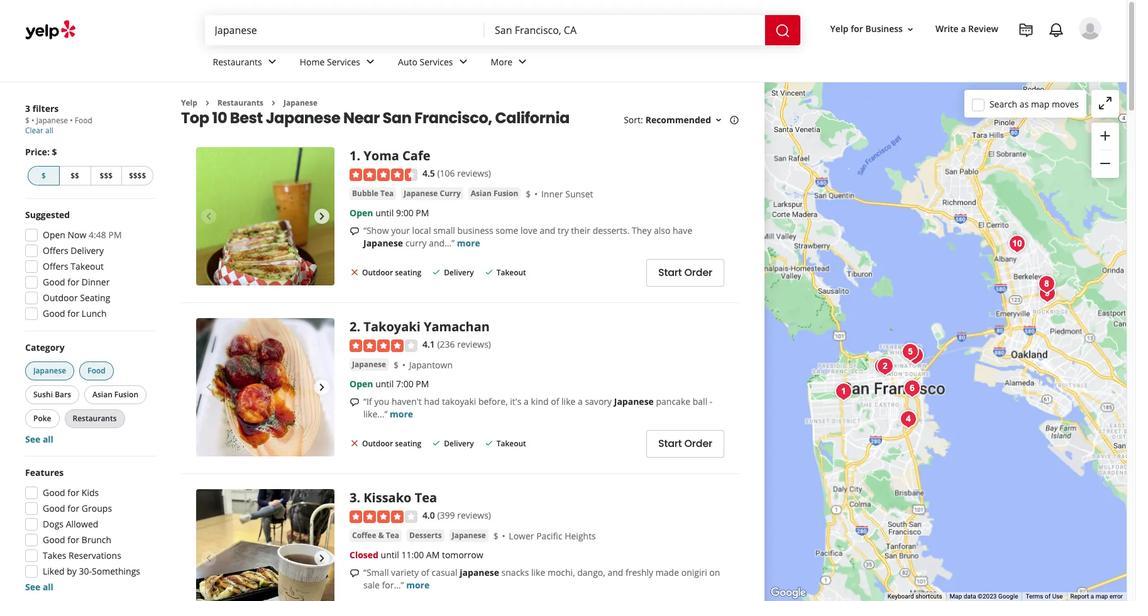 Task type: locate. For each thing, give the bounding box(es) containing it.
asian fusion up some
[[471, 188, 518, 199]]

poke button
[[25, 409, 59, 428]]

yelp left 'business'
[[831, 23, 849, 35]]

3 good from the top
[[43, 487, 65, 499]]

of left use at the bottom
[[1045, 593, 1051, 600]]

2 start order from the top
[[658, 437, 713, 451]]

open up "if
[[350, 378, 373, 390]]

1 vertical spatial yoma cafe image
[[831, 379, 857, 404]]

a right 'write'
[[961, 23, 966, 35]]

until up "you"
[[376, 378, 394, 390]]

pm right 7:00
[[416, 378, 429, 390]]

. up 4.1 star rating image on the bottom left
[[357, 318, 360, 335]]

1 vertical spatial next image
[[314, 380, 330, 395]]

1 services from the left
[[327, 56, 360, 68]]

more
[[457, 237, 480, 249], [390, 408, 413, 420], [406, 579, 430, 591]]

business categories element
[[203, 45, 1102, 82]]

map data ©2023 google
[[950, 593, 1019, 600]]

good down "offers takeout"
[[43, 276, 65, 288]]

0 vertical spatial of
[[551, 395, 559, 407]]

tea up the 4.0
[[415, 490, 437, 507]]

kind
[[531, 395, 549, 407]]

0 vertical spatial until
[[376, 207, 394, 219]]

services for auto services
[[420, 56, 453, 68]]

1 vertical spatial seating
[[395, 438, 422, 449]]

1 horizontal spatial and
[[608, 567, 623, 579]]

16 close v2 image
[[350, 267, 360, 277], [350, 438, 360, 448]]

0 horizontal spatial 24 chevron down v2 image
[[265, 54, 280, 69]]

seating for yoma
[[395, 267, 422, 278]]

2 vertical spatial more
[[406, 579, 430, 591]]

0 vertical spatial asian fusion button
[[468, 187, 521, 200]]

1 next image from the top
[[314, 209, 330, 224]]

2 . from the top
[[357, 318, 360, 335]]

16 chevron right v2 image
[[269, 98, 279, 108]]

1 vertical spatial start order link
[[646, 430, 725, 458]]

asian fusion for bottom asian fusion button
[[92, 389, 138, 400]]

1 24 chevron down v2 image from the left
[[456, 54, 471, 69]]

Find text field
[[215, 23, 475, 37]]

None search field
[[205, 15, 803, 45]]

0 vertical spatial slideshow element
[[196, 147, 335, 286]]

1 horizontal spatial asian
[[471, 188, 492, 199]]

1 order from the top
[[685, 266, 713, 280]]

groups
[[82, 503, 112, 514]]

home services
[[300, 56, 360, 68]]

seating
[[80, 292, 110, 304]]

more for tea
[[406, 579, 430, 591]]

inner
[[541, 188, 563, 200]]

asian for bottom asian fusion button
[[92, 389, 112, 400]]

0 horizontal spatial map
[[1031, 98, 1050, 110]]

2 previous image from the top
[[201, 380, 216, 395]]

2 services from the left
[[420, 56, 453, 68]]

takeout for 2 . takoyaki yamachan
[[497, 438, 526, 449]]

1 previous image from the top
[[201, 209, 216, 224]]

recommended
[[646, 114, 711, 126]]

offers for offers delivery
[[43, 245, 68, 257]]

16 info v2 image
[[730, 115, 740, 125]]

home
[[300, 56, 325, 68]]

like inside snacks like mochi, dango, and freshly made onigiri on sale for..."
[[531, 567, 545, 579]]

1 vertical spatial .
[[357, 318, 360, 335]]

24 chevron down v2 image for home services
[[363, 54, 378, 69]]

2 see all button from the top
[[25, 581, 53, 593]]

delivery for 1 . yoma cafe
[[444, 267, 474, 278]]

for for brunch
[[67, 534, 79, 546]]

reviews) for 1 . yoma cafe
[[457, 168, 491, 180]]

japanese link up tomorrow
[[450, 529, 489, 542]]

0 vertical spatial delivery
[[71, 245, 104, 257]]

sushi bars
[[33, 389, 71, 400]]

4 star rating image
[[350, 511, 418, 523]]

• down filters
[[31, 115, 34, 126]]

pm up local
[[416, 207, 429, 219]]

0 vertical spatial previous image
[[201, 209, 216, 224]]

more link for cafe
[[457, 237, 480, 249]]

see all button down the liked
[[25, 581, 53, 593]]

seating left 16 checkmark v2 image
[[395, 267, 422, 278]]

1 • from the left
[[31, 115, 34, 126]]

yelp inside yelp for business button
[[831, 23, 849, 35]]

2 24 chevron down v2 image from the left
[[515, 54, 530, 69]]

0 vertical spatial fusion
[[494, 188, 518, 199]]

1 vertical spatial see
[[25, 581, 40, 593]]

write a review link
[[931, 18, 1004, 41]]

of right 'kind'
[[551, 395, 559, 407]]

outdoor seating down curry
[[362, 267, 422, 278]]

asian fusion
[[471, 188, 518, 199], [92, 389, 138, 400]]

good for good for brunch
[[43, 534, 65, 546]]

services right home
[[327, 56, 360, 68]]

sunset
[[566, 188, 593, 200]]

kissako
[[364, 490, 412, 507]]

2 next image from the top
[[314, 380, 330, 395]]

start down pancake
[[658, 437, 682, 451]]

for down outdoor seating in the left of the page
[[67, 308, 79, 320]]

expand map image
[[1098, 96, 1113, 111]]

outdoor seating
[[43, 292, 110, 304]]

group containing suggested
[[21, 209, 156, 324]]

2 vertical spatial pm
[[416, 378, 429, 390]]

2 outdoor seating from the top
[[362, 438, 422, 449]]

offers up "offers takeout"
[[43, 245, 68, 257]]

more link down haven't
[[390, 408, 413, 420]]

0 vertical spatial 16 speech v2 image
[[350, 397, 360, 407]]

2 vertical spatial restaurants
[[73, 413, 117, 424]]

see all down poke button
[[25, 433, 53, 445]]

pm inside group
[[108, 229, 122, 241]]

3 filters $ • japanese • food clear all
[[25, 103, 92, 136]]

small
[[433, 224, 455, 236]]

2 see from the top
[[25, 581, 40, 593]]

1 vertical spatial of
[[421, 567, 429, 579]]

see all button for category
[[25, 433, 53, 445]]

kissako tea image
[[870, 354, 896, 379]]

1 16 close v2 image from the top
[[350, 267, 360, 277]]

for for groups
[[67, 503, 79, 514]]

1 vertical spatial outdoor
[[43, 292, 78, 304]]

.
[[357, 147, 360, 164], [357, 318, 360, 335], [357, 490, 360, 507]]

0 vertical spatial more
[[457, 237, 480, 249]]

takeout for 1 . yoma cafe
[[497, 267, 526, 278]]

yoma cafe image
[[196, 147, 335, 286], [831, 379, 857, 404]]

1 24 chevron down v2 image from the left
[[265, 54, 280, 69]]

1 vertical spatial japanese link
[[350, 358, 389, 371]]

more down haven't
[[390, 408, 413, 420]]

0 vertical spatial start
[[658, 266, 682, 280]]

good for brunch
[[43, 534, 111, 546]]

yoma
[[364, 147, 399, 164]]

more link down business
[[457, 237, 480, 249]]

food up restaurants button
[[88, 365, 106, 376]]

reviews) for 2 . takoyaki yamachan
[[457, 339, 491, 351]]

restaurants link up 16 chevron right v2 icon
[[203, 45, 290, 82]]

3 left kissako
[[350, 490, 357, 507]]

0 horizontal spatial yoma cafe image
[[196, 147, 335, 286]]

fusion up some
[[494, 188, 518, 199]]

1 vertical spatial like
[[531, 567, 545, 579]]

bubble tea button
[[350, 187, 396, 200]]

1 none field from the left
[[215, 23, 475, 37]]

start order link
[[646, 259, 725, 287], [646, 430, 725, 458]]

order
[[685, 266, 713, 280], [685, 437, 713, 451]]

3 left filters
[[25, 103, 30, 114]]

tea right &
[[386, 530, 399, 541]]

$ up open until 7:00 pm
[[394, 359, 399, 371]]

16 checkmark v2 image for cafe
[[484, 267, 494, 277]]

previous image
[[201, 209, 216, 224], [201, 380, 216, 395], [201, 551, 216, 566]]

food inside 3 filters $ • japanese • food clear all
[[75, 115, 92, 126]]

good for good for lunch
[[43, 308, 65, 320]]

0 horizontal spatial yelp
[[181, 97, 197, 108]]

asian fusion link
[[468, 187, 521, 200]]

open
[[350, 207, 373, 219], [43, 229, 65, 241], [350, 378, 373, 390]]

start
[[658, 266, 682, 280], [658, 437, 682, 451]]

3 slideshow element from the top
[[196, 490, 335, 601]]

takeout up 'dinner'
[[71, 260, 104, 272]]

food button
[[79, 362, 114, 381]]

0 vertical spatial yelp
[[831, 23, 849, 35]]

none field near
[[495, 23, 755, 37]]

none field up business categories element
[[495, 23, 755, 37]]

1 see all button from the top
[[25, 433, 53, 445]]

next image
[[314, 209, 330, 224], [314, 380, 330, 395], [314, 551, 330, 566]]

16 speech v2 image left "if
[[350, 397, 360, 407]]

1 start order from the top
[[658, 266, 713, 280]]

1 vertical spatial more link
[[390, 408, 413, 420]]

top
[[181, 108, 209, 129]]

24 chevron down v2 image right more
[[515, 54, 530, 69]]

1 seating from the top
[[395, 267, 422, 278]]

16 chevron right v2 image
[[202, 98, 212, 108]]

1 horizontal spatial yelp
[[831, 23, 849, 35]]

pm for 2 . takoyaki yamachan
[[416, 378, 429, 390]]

$ button
[[28, 166, 60, 186]]

terms of use
[[1026, 593, 1063, 600]]

slideshow element for 1
[[196, 147, 335, 286]]

0 vertical spatial japanese link
[[284, 97, 318, 108]]

start order link down pancake
[[646, 430, 725, 458]]

0 vertical spatial see all button
[[25, 433, 53, 445]]

3 . from the top
[[357, 490, 360, 507]]

outdoor down like..."
[[362, 438, 393, 449]]

sort:
[[624, 114, 643, 126]]

24 chevron down v2 image inside more link
[[515, 54, 530, 69]]

pm right 4:48
[[108, 229, 122, 241]]

0 vertical spatial outdoor
[[362, 267, 393, 278]]

0 horizontal spatial asian fusion
[[92, 389, 138, 400]]

0 vertical spatial food
[[75, 115, 92, 126]]

7:00
[[396, 378, 414, 390]]

0 horizontal spatial japanese link
[[284, 97, 318, 108]]

and left freshly in the right of the page
[[608, 567, 623, 579]]

2 start from the top
[[658, 437, 682, 451]]

16 close v2 image for 1
[[350, 267, 360, 277]]

2 16 speech v2 image from the top
[[350, 568, 360, 578]]

home services link
[[290, 45, 388, 82]]

outdoor down "show
[[362, 267, 393, 278]]

$ down price: $
[[41, 170, 46, 181]]

0 vertical spatial order
[[685, 266, 713, 280]]

1 vertical spatial asian
[[92, 389, 112, 400]]

food inside button
[[88, 365, 106, 376]]

asian fusion inside group
[[92, 389, 138, 400]]

reviews) for 3 . kissako tea
[[457, 510, 491, 522]]

24 chevron down v2 image inside restaurants link
[[265, 54, 280, 69]]

4.1 star rating image
[[350, 340, 418, 352]]

0 vertical spatial see
[[25, 433, 40, 445]]

like left mochi,
[[531, 567, 545, 579]]

2 vertical spatial previous image
[[201, 551, 216, 566]]

1 vertical spatial outdoor seating
[[362, 438, 422, 449]]

2 seating from the top
[[395, 438, 422, 449]]

japanese right savory
[[614, 395, 654, 407]]

0 vertical spatial like
[[562, 395, 576, 407]]

1 see from the top
[[25, 433, 40, 445]]

5 good from the top
[[43, 534, 65, 546]]

0 vertical spatial see all
[[25, 433, 53, 445]]

0 vertical spatial .
[[357, 147, 360, 164]]

yelp for yelp for business
[[831, 23, 849, 35]]

2 slideshow element from the top
[[196, 318, 335, 457]]

2 vertical spatial japanese link
[[450, 529, 489, 542]]

outdoor seating down like..."
[[362, 438, 422, 449]]

0 horizontal spatial japanese button
[[25, 362, 74, 381]]

group containing features
[[21, 467, 156, 594]]

0 vertical spatial and
[[540, 224, 556, 236]]

japanese link down 4.1 star rating image on the bottom left
[[350, 358, 389, 371]]

map left error
[[1096, 593, 1108, 600]]

10
[[212, 108, 227, 129]]

1 vertical spatial 3
[[350, 490, 357, 507]]

more link for yamachan
[[390, 408, 413, 420]]

and
[[540, 224, 556, 236], [608, 567, 623, 579]]

restaurants link right 16 chevron right v2 image
[[218, 97, 263, 108]]

24 chevron down v2 image inside home services link
[[363, 54, 378, 69]]

previous image for 1
[[201, 209, 216, 224]]

1 start order link from the top
[[646, 259, 725, 287]]

services right auto
[[420, 56, 453, 68]]

0 vertical spatial all
[[45, 125, 53, 136]]

reviews) right (106
[[457, 168, 491, 180]]

1 horizontal spatial map
[[1096, 593, 1108, 600]]

order for 1 . yoma cafe
[[685, 266, 713, 280]]

reviews)
[[457, 168, 491, 180], [457, 339, 491, 351], [457, 510, 491, 522]]

japanese button up sushi bars
[[25, 362, 74, 381]]

2 start order link from the top
[[646, 430, 725, 458]]

dinner
[[82, 276, 110, 288]]

. left yoma
[[357, 147, 360, 164]]

1 see all from the top
[[25, 433, 53, 445]]

1 horizontal spatial japanese button
[[350, 358, 389, 371]]

japanese down "show
[[364, 237, 403, 249]]

and inside snacks like mochi, dango, and freshly made onigiri on sale for..."
[[608, 567, 623, 579]]

restaurants
[[213, 56, 262, 68], [218, 97, 263, 108], [73, 413, 117, 424]]

next image for 3 . kissako tea
[[314, 551, 330, 566]]

2 none field from the left
[[495, 23, 755, 37]]

see all down the liked
[[25, 581, 53, 593]]

fusion
[[494, 188, 518, 199], [114, 389, 138, 400]]

seating
[[395, 267, 422, 278], [395, 438, 422, 449]]

asian inside group
[[92, 389, 112, 400]]

japanese down category
[[33, 365, 66, 376]]

restaurants right 16 chevron right v2 image
[[218, 97, 263, 108]]

good down outdoor seating in the left of the page
[[43, 308, 65, 320]]

outdoor up good for lunch
[[43, 292, 78, 304]]

asian fusion button up some
[[468, 187, 521, 200]]

tea
[[381, 188, 394, 199], [415, 490, 437, 507], [386, 530, 399, 541]]

more down business
[[457, 237, 480, 249]]

2 vertical spatial all
[[43, 581, 53, 593]]

sushi kinta image
[[903, 343, 928, 368]]

slideshow element
[[196, 147, 335, 286], [196, 318, 335, 457], [196, 490, 335, 601]]

. left kissako
[[357, 490, 360, 507]]

yelp for "yelp" link
[[181, 97, 197, 108]]

japanese down 4.5
[[404, 188, 438, 199]]

2 24 chevron down v2 image from the left
[[363, 54, 378, 69]]

1 vertical spatial order
[[685, 437, 713, 451]]

lower pacific heights
[[509, 530, 596, 542]]

1 good from the top
[[43, 276, 65, 288]]

0 vertical spatial tea
[[381, 188, 394, 199]]

3 next image from the top
[[314, 551, 330, 566]]

1 slideshow element from the top
[[196, 147, 335, 286]]

3 for 3 filters $ • japanese • food clear all
[[25, 103, 30, 114]]

next image for 2 . takoyaki yamachan
[[314, 380, 330, 395]]

start order link down the have
[[646, 259, 725, 287]]

24 chevron down v2 image for more
[[515, 54, 530, 69]]

manpuku image
[[1035, 271, 1060, 297]]

3 reviews) from the top
[[457, 510, 491, 522]]

asian fusion button down food button
[[84, 386, 147, 404]]

3 for 3 . kissako tea
[[350, 490, 357, 507]]

16 chevron down v2 image
[[906, 24, 916, 34]]

1 reviews) from the top
[[457, 168, 491, 180]]

1 vertical spatial asian fusion
[[92, 389, 138, 400]]

asian fusion button
[[468, 187, 521, 200], [84, 386, 147, 404]]

0 vertical spatial map
[[1031, 98, 1050, 110]]

clear all link
[[25, 125, 53, 136]]

0 horizontal spatial asian
[[92, 389, 112, 400]]

next image for 1 . yoma cafe
[[314, 209, 330, 224]]

24 chevron down v2 image left home
[[265, 54, 280, 69]]

$ right price:
[[52, 146, 57, 158]]

2 vertical spatial slideshow element
[[196, 490, 335, 601]]

fusion inside group
[[114, 389, 138, 400]]

casual
[[432, 567, 458, 579]]

fusion for bottom asian fusion button
[[114, 389, 138, 400]]

and left try
[[540, 224, 556, 236]]

order down the have
[[685, 266, 713, 280]]

24 chevron down v2 image right auto services
[[456, 54, 471, 69]]

1 vertical spatial restaurants link
[[218, 97, 263, 108]]

1 horizontal spatial like
[[562, 395, 576, 407]]

1 start from the top
[[658, 266, 682, 280]]

yo yo's image
[[898, 339, 923, 364]]

reviews) right (399
[[457, 510, 491, 522]]

closed until 11:00 am tomorrow
[[350, 549, 483, 561]]

0 vertical spatial restaurants
[[213, 56, 262, 68]]

0 horizontal spatial asian fusion button
[[84, 386, 147, 404]]

for for kids
[[67, 487, 79, 499]]

asian down food button
[[92, 389, 112, 400]]

1 vertical spatial open
[[43, 229, 65, 241]]

1 horizontal spatial services
[[420, 56, 453, 68]]

japanese curry link
[[401, 187, 463, 200]]

until for yoma
[[376, 207, 394, 219]]

1 outdoor seating from the top
[[362, 267, 422, 278]]

takeout
[[71, 260, 104, 272], [497, 267, 526, 278], [497, 438, 526, 449]]

1 horizontal spatial asian fusion button
[[468, 187, 521, 200]]

0 horizontal spatial fusion
[[114, 389, 138, 400]]

1 offers from the top
[[43, 245, 68, 257]]

group
[[1092, 123, 1120, 178], [21, 209, 156, 324], [23, 342, 156, 446], [21, 467, 156, 594]]

japanese button
[[350, 358, 389, 371], [25, 362, 74, 381], [450, 529, 489, 542]]

2 reviews) from the top
[[457, 339, 491, 351]]

1 vertical spatial start order
[[658, 437, 713, 451]]

search as map moves
[[990, 98, 1079, 110]]

and..."
[[429, 237, 455, 249]]

slideshow element for 2
[[196, 318, 335, 457]]

1 vertical spatial restaurants
[[218, 97, 263, 108]]

16 speech v2 image down closed
[[350, 568, 360, 578]]

map
[[1031, 98, 1050, 110], [1096, 593, 1108, 600]]

services
[[327, 56, 360, 68], [420, 56, 453, 68]]

start order for 2 . takoyaki yamachan
[[658, 437, 713, 451]]

open up 16 speech v2 image
[[350, 207, 373, 219]]

japanese button down 4.1 star rating image on the bottom left
[[350, 358, 389, 371]]

4 good from the top
[[43, 503, 65, 514]]

fusion for the top asian fusion button
[[494, 188, 518, 199]]

16 checkmark v2 image down business
[[484, 267, 494, 277]]

see all button for features
[[25, 581, 53, 593]]

2 16 close v2 image from the top
[[350, 438, 360, 448]]

16 close v2 image for 2
[[350, 438, 360, 448]]

start order
[[658, 266, 713, 280], [658, 437, 713, 451]]

more link for tea
[[406, 579, 430, 591]]

a
[[961, 23, 966, 35], [524, 395, 529, 407], [578, 395, 583, 407], [1091, 593, 1094, 600]]

0 horizontal spatial 3
[[25, 103, 30, 114]]

0 vertical spatial start order link
[[646, 259, 725, 287]]

more inside "show your local small business some love and try their desserts. they also have japanese curry and..." more
[[457, 237, 480, 249]]

16 speech v2 image
[[350, 226, 360, 236]]

16 checkmark v2 image
[[484, 267, 494, 277], [432, 438, 442, 448], [484, 438, 494, 448]]

16 speech v2 image
[[350, 397, 360, 407], [350, 568, 360, 578]]

restaurants button
[[64, 409, 125, 428]]

1 vertical spatial more
[[390, 408, 413, 420]]

good for good for dinner
[[43, 276, 65, 288]]

business
[[866, 23, 903, 35]]

1 horizontal spatial •
[[70, 115, 73, 126]]

3 inside 3 filters $ • japanese • food clear all
[[25, 103, 30, 114]]

open now 4:48 pm
[[43, 229, 122, 241]]

©2023
[[978, 593, 997, 600]]

. for 1
[[357, 147, 360, 164]]

0 horizontal spatial none field
[[215, 23, 475, 37]]

more
[[491, 56, 513, 68]]

None field
[[215, 23, 475, 37], [495, 23, 755, 37]]

0 vertical spatial reviews)
[[457, 168, 491, 180]]

good for good for groups
[[43, 503, 65, 514]]

for inside yelp for business button
[[851, 23, 863, 35]]

inner sunset
[[541, 188, 593, 200]]

"if
[[364, 395, 372, 407]]

1 . from the top
[[357, 147, 360, 164]]

start order link for takoyaki yamachan
[[646, 430, 725, 458]]

2 horizontal spatial of
[[1045, 593, 1051, 600]]

before,
[[479, 395, 508, 407]]

0 vertical spatial 3
[[25, 103, 30, 114]]

0 vertical spatial next image
[[314, 209, 330, 224]]

1 vertical spatial slideshow element
[[196, 318, 335, 457]]

liked by 30-somethings
[[43, 565, 140, 577]]

start order down pancake
[[658, 437, 713, 451]]

all for category
[[43, 433, 53, 445]]

see all for features
[[25, 581, 53, 593]]

offers down 'offers delivery'
[[43, 260, 68, 272]]

1 vertical spatial until
[[376, 378, 394, 390]]

fusion up restaurants button
[[114, 389, 138, 400]]

2 vertical spatial open
[[350, 378, 373, 390]]

haven't
[[392, 395, 422, 407]]

until up "show
[[376, 207, 394, 219]]

seating down haven't
[[395, 438, 422, 449]]

2 vertical spatial of
[[1045, 593, 1051, 600]]

1 horizontal spatial 24 chevron down v2 image
[[363, 54, 378, 69]]

1 horizontal spatial yoma cafe image
[[831, 379, 857, 404]]

24 chevron down v2 image
[[456, 54, 471, 69], [515, 54, 530, 69]]

1 horizontal spatial 3
[[350, 490, 357, 507]]

1 16 speech v2 image from the top
[[350, 397, 360, 407]]

0 vertical spatial offers
[[43, 245, 68, 257]]

2 order from the top
[[685, 437, 713, 451]]

slideshow element for 3
[[196, 490, 335, 601]]

all down the liked
[[43, 581, 53, 593]]

offers delivery
[[43, 245, 104, 257]]

outdoor for 1
[[362, 267, 393, 278]]

desserts link
[[407, 529, 444, 542]]

0 vertical spatial outdoor seating
[[362, 267, 422, 278]]

. for 2
[[357, 318, 360, 335]]

16 checkmark v2 image down had
[[432, 438, 442, 448]]

japanese right the best
[[266, 108, 340, 129]]

takeout down "if you haven't had takoyaki before, it's a kind of like a savory japanese
[[497, 438, 526, 449]]

see for features
[[25, 581, 40, 593]]

asian right the 'curry'
[[471, 188, 492, 199]]

a left savory
[[578, 395, 583, 407]]

2 • from the left
[[70, 115, 73, 126]]

tea inside button
[[386, 530, 399, 541]]

good up dogs
[[43, 503, 65, 514]]

0 vertical spatial more link
[[457, 237, 480, 249]]

24 chevron down v2 image
[[265, 54, 280, 69], [363, 54, 378, 69]]

3 previous image from the top
[[201, 551, 216, 566]]

0 vertical spatial 16 close v2 image
[[350, 267, 360, 277]]

1 vertical spatial and
[[608, 567, 623, 579]]

for down "offers takeout"
[[67, 276, 79, 288]]

tomorrow
[[442, 549, 483, 561]]

all right clear
[[45, 125, 53, 136]]

start for cafe
[[658, 266, 682, 280]]

desserts
[[409, 530, 442, 541]]

2 good from the top
[[43, 308, 65, 320]]

0 horizontal spatial of
[[421, 567, 429, 579]]

more link
[[457, 237, 480, 249], [390, 408, 413, 420], [406, 579, 430, 591]]

until down &
[[381, 549, 399, 561]]

poke
[[33, 413, 51, 424]]

2 see all from the top
[[25, 581, 53, 593]]

2 vertical spatial tea
[[386, 530, 399, 541]]

order down ball
[[685, 437, 713, 451]]

. for 3
[[357, 490, 360, 507]]

reviews) down yamachan
[[457, 339, 491, 351]]

1 vertical spatial 16 close v2 image
[[350, 438, 360, 448]]

brad k. image
[[1079, 17, 1102, 40]]

for left 'business'
[[851, 23, 863, 35]]

like right 'kind'
[[562, 395, 576, 407]]

recommended button
[[646, 114, 724, 126]]

1 vertical spatial map
[[1096, 593, 1108, 600]]

previous image for 3
[[201, 551, 216, 566]]

1 vertical spatial 16 speech v2 image
[[350, 568, 360, 578]]

they
[[632, 224, 652, 236]]

see for category
[[25, 433, 40, 445]]

tea inside button
[[381, 188, 394, 199]]

it's
[[510, 395, 522, 407]]

2 offers from the top
[[43, 260, 68, 272]]

24 chevron down v2 image inside auto services link
[[456, 54, 471, 69]]



Task type: describe. For each thing, give the bounding box(es) containing it.
moves
[[1052, 98, 1079, 110]]

takes reservations
[[43, 550, 121, 562]]

kids
[[82, 487, 99, 499]]

review
[[969, 23, 999, 35]]

$$$$ button
[[122, 166, 153, 186]]

notifications image
[[1049, 23, 1064, 38]]

start for yamachan
[[658, 437, 682, 451]]

user actions element
[[820, 16, 1120, 93]]

features
[[25, 467, 64, 479]]

4.5 star rating image
[[350, 168, 418, 181]]

2 horizontal spatial japanese link
[[450, 529, 489, 542]]

error
[[1110, 593, 1123, 600]]

kissako tea image
[[196, 490, 335, 601]]

see all for category
[[25, 433, 53, 445]]

$$
[[71, 170, 79, 181]]

yelp link
[[181, 97, 197, 108]]

on
[[710, 567, 720, 579]]

keyboard shortcuts
[[888, 593, 943, 600]]

brunch
[[82, 534, 111, 546]]

pancake
[[656, 395, 691, 407]]

$ inside 3 filters $ • japanese • food clear all
[[25, 115, 29, 126]]

zoom in image
[[1098, 128, 1113, 143]]

"small variety of casual japanese
[[364, 567, 499, 579]]

start order for 1 . yoma cafe
[[658, 266, 713, 280]]

outdoor seating for yoma
[[362, 267, 422, 278]]

mochi,
[[548, 567, 575, 579]]

$ left inner
[[526, 188, 531, 200]]

4.0 (399 reviews)
[[423, 510, 491, 522]]

24 chevron down v2 image for restaurants
[[265, 54, 280, 69]]

outdoor seating for takoyaki
[[362, 438, 422, 449]]

open inside group
[[43, 229, 65, 241]]

search image
[[775, 23, 790, 38]]

good for kids
[[43, 487, 99, 499]]

keyboard
[[888, 593, 914, 600]]

3 . kissako tea
[[350, 490, 437, 507]]

japanese inside group
[[33, 365, 66, 376]]

japanese inside button
[[404, 188, 438, 199]]

try
[[558, 224, 569, 236]]

somethings
[[92, 565, 140, 577]]

takoyaki yamachan link
[[364, 318, 490, 335]]

offers for offers takeout
[[43, 260, 68, 272]]

takoyaki yamachan image
[[873, 354, 898, 379]]

16 checkmark v2 image
[[432, 267, 442, 277]]

terms
[[1026, 593, 1044, 600]]

16 chevron down v2 image
[[714, 115, 724, 125]]

desserts.
[[593, 224, 630, 236]]

delivery inside group
[[71, 245, 104, 257]]

search
[[990, 98, 1018, 110]]

takoyaki
[[442, 395, 476, 407]]

like..."
[[364, 408, 388, 420]]

shortcuts
[[916, 593, 943, 600]]

freshly
[[626, 567, 654, 579]]

$ inside "button"
[[41, 170, 46, 181]]

cafe
[[403, 147, 431, 164]]

lunch
[[82, 308, 107, 320]]

yoma cafe image inside map "region"
[[831, 379, 857, 404]]

japanese inside 3 filters $ • japanese • food clear all
[[36, 115, 68, 126]]

auto services link
[[388, 45, 481, 82]]

keyboard shortcuts button
[[888, 593, 943, 601]]

data
[[964, 593, 976, 600]]

open until 7:00 pm
[[350, 378, 429, 390]]

for for lunch
[[67, 308, 79, 320]]

japanese down 4.1 star rating image on the bottom left
[[352, 359, 386, 370]]

restaurants inside business categories element
[[213, 56, 262, 68]]

open until 9:00 pm
[[350, 207, 429, 219]]

zoom out image
[[1098, 156, 1113, 171]]

group containing category
[[23, 342, 156, 446]]

asian fusion for the top asian fusion button
[[471, 188, 518, 199]]

seating for takoyaki
[[395, 438, 422, 449]]

1 horizontal spatial japanese link
[[350, 358, 389, 371]]

none field find
[[215, 23, 475, 37]]

order for 2 . takoyaki yamachan
[[685, 437, 713, 451]]

projects image
[[1019, 23, 1034, 38]]

0 vertical spatial restaurants link
[[203, 45, 290, 82]]

map
[[950, 593, 962, 600]]

pm for 1 . yoma cafe
[[416, 207, 429, 219]]

had
[[424, 395, 440, 407]]

all for features
[[43, 581, 53, 593]]

map region
[[642, 0, 1136, 601]]

local
[[412, 224, 431, 236]]

coffee & tea button
[[350, 529, 402, 542]]

price:
[[25, 146, 50, 158]]

filters
[[32, 103, 59, 114]]

good for good for kids
[[43, 487, 65, 499]]

grumpy cafe image
[[896, 407, 921, 432]]

asian for the top asian fusion button
[[471, 188, 492, 199]]

desserts button
[[407, 529, 444, 542]]

snacks like mochi, dango, and freshly made onigiri on sale for..."
[[364, 567, 720, 591]]

2
[[350, 318, 357, 335]]

1 vertical spatial tea
[[415, 490, 437, 507]]

japanese
[[460, 567, 499, 579]]

16 speech v2 image for 3
[[350, 568, 360, 578]]

by
[[67, 565, 77, 577]]

0 vertical spatial yoma cafe image
[[196, 147, 335, 286]]

sushi bars button
[[25, 386, 79, 404]]

snacks
[[502, 567, 529, 579]]

japanese curry
[[404, 188, 461, 199]]

good for dinner
[[43, 276, 110, 288]]

until for kissako
[[381, 549, 399, 561]]

&
[[378, 530, 384, 541]]

start order link for yoma cafe
[[646, 259, 725, 287]]

now
[[68, 229, 86, 241]]

google image
[[768, 585, 809, 601]]

oori rice triangles image
[[1035, 281, 1060, 306]]

(236
[[437, 339, 455, 351]]

open for 1
[[350, 207, 373, 219]]

a right report
[[1091, 593, 1094, 600]]

also
[[654, 224, 671, 236]]

4.0
[[423, 510, 435, 522]]

bubble tea link
[[350, 187, 396, 200]]

google
[[999, 593, 1019, 600]]

$ left 'lower'
[[494, 530, 499, 542]]

$$$
[[100, 170, 113, 181]]

$$$ button
[[90, 166, 122, 186]]

wolfes lunch image
[[900, 376, 925, 401]]

auto
[[398, 56, 418, 68]]

lower
[[509, 530, 534, 542]]

takeout inside group
[[71, 260, 104, 272]]

japanese up tomorrow
[[452, 530, 486, 541]]

24 chevron down v2 image for auto services
[[456, 54, 471, 69]]

terms of use link
[[1026, 593, 1063, 600]]

good for groups
[[43, 503, 112, 514]]

for..."
[[382, 579, 404, 591]]

sale
[[364, 579, 380, 591]]

reservations
[[69, 550, 121, 562]]

takoyaki yamachan image
[[196, 318, 335, 457]]

japanese right 16 chevron right v2 icon
[[284, 97, 318, 108]]

Near text field
[[495, 23, 755, 37]]

yelp for business button
[[826, 18, 921, 41]]

1 vertical spatial asian fusion button
[[84, 386, 147, 404]]

2 . takoyaki yamachan
[[350, 318, 490, 335]]

more for yamachan
[[390, 408, 413, 420]]

restaurants inside button
[[73, 413, 117, 424]]

price: $
[[25, 146, 57, 158]]

auto services
[[398, 56, 453, 68]]

a right the it's
[[524, 395, 529, 407]]

curry
[[405, 237, 427, 249]]

japanese inside "show your local small business some love and try their desserts. they also have japanese curry and..." more
[[364, 237, 403, 249]]

takoyaki
[[364, 318, 421, 335]]

4.1 (236 reviews)
[[423, 339, 491, 351]]

kyoto image
[[1005, 231, 1030, 256]]

clear
[[25, 125, 43, 136]]

16 speech v2 image for 2
[[350, 397, 360, 407]]

map for moves
[[1031, 98, 1050, 110]]

and inside "show your local small business some love and try their desserts. they also have japanese curry and..." more
[[540, 224, 556, 236]]

have
[[673, 224, 693, 236]]

2 horizontal spatial japanese button
[[450, 529, 489, 542]]

good for lunch
[[43, 308, 107, 320]]

delivery for 2 . takoyaki yamachan
[[444, 438, 474, 449]]

dango,
[[578, 567, 606, 579]]

price: $ group
[[25, 146, 156, 188]]

16 checkmark v2 image for yamachan
[[484, 438, 494, 448]]

love
[[521, 224, 538, 236]]

4.5
[[423, 168, 435, 180]]

map for error
[[1096, 593, 1108, 600]]

for for business
[[851, 23, 863, 35]]

services for home services
[[327, 56, 360, 68]]

"show your local small business some love and try their desserts. they also have japanese curry and..." more
[[364, 224, 693, 249]]

outdoor for 2
[[362, 438, 393, 449]]

all inside 3 filters $ • japanese • food clear all
[[45, 125, 53, 136]]

$$ button
[[60, 166, 90, 186]]

for for dinner
[[67, 276, 79, 288]]

until for takoyaki
[[376, 378, 394, 390]]

30-
[[79, 565, 92, 577]]

open for 2
[[350, 378, 373, 390]]

previous image for 2
[[201, 380, 216, 395]]

sushi
[[33, 389, 53, 400]]

report
[[1071, 593, 1089, 600]]

report a map error
[[1071, 593, 1123, 600]]



Task type: vqa. For each thing, say whether or not it's contained in the screenshot.
'Added' related to Carlos
no



